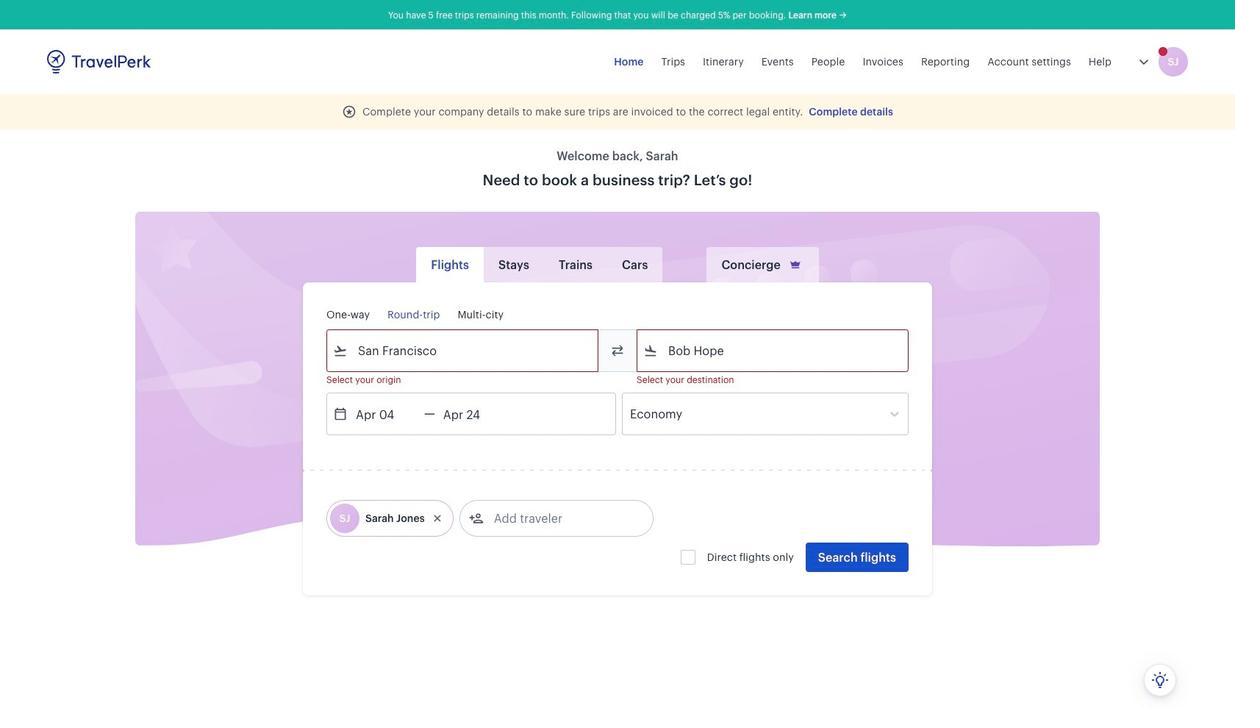 Task type: locate. For each thing, give the bounding box(es) containing it.
Add traveler search field
[[484, 507, 637, 530]]

To search field
[[658, 339, 889, 363]]

Return text field
[[435, 394, 512, 435]]



Task type: describe. For each thing, give the bounding box(es) containing it.
From search field
[[348, 339, 579, 363]]

Depart text field
[[348, 394, 424, 435]]



Task type: vqa. For each thing, say whether or not it's contained in the screenshot.
the Add first traveler Search Box
no



